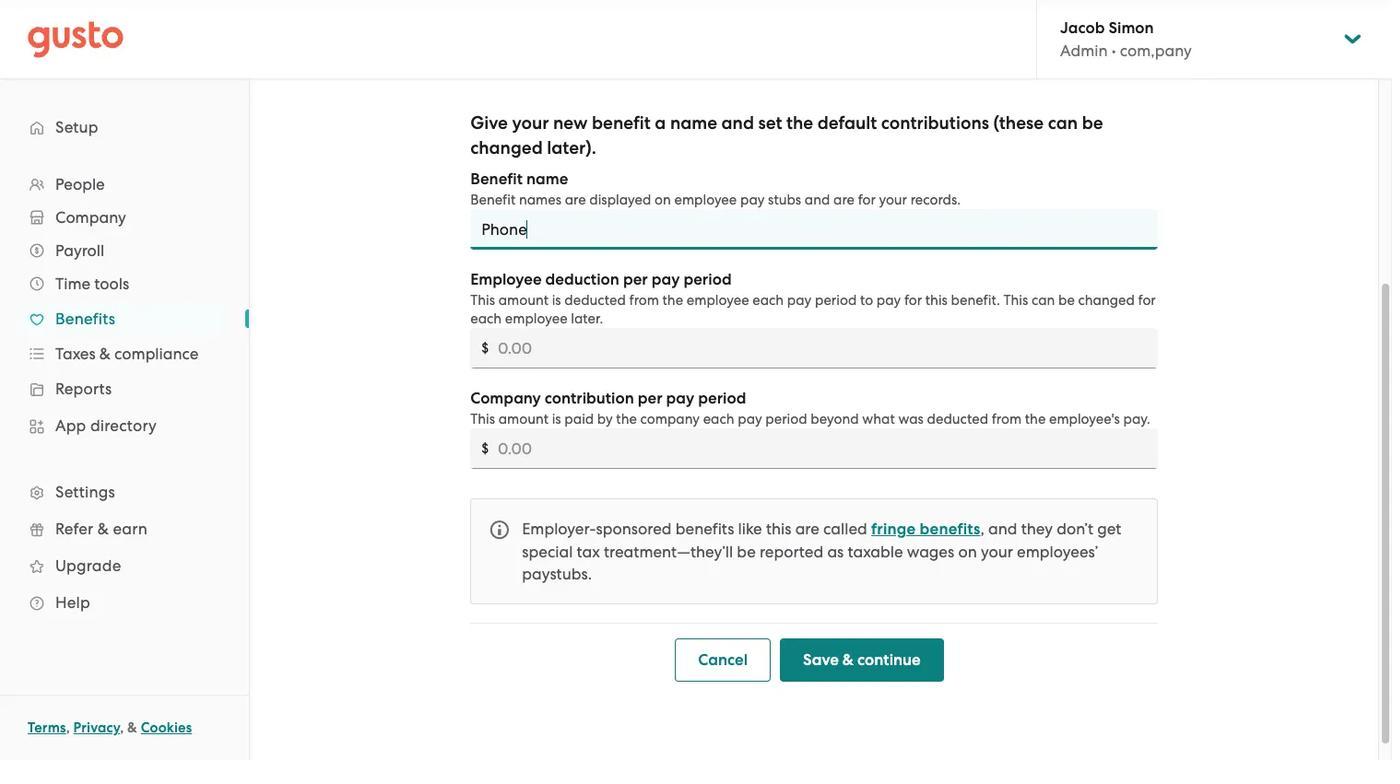 Task type: locate. For each thing, give the bounding box(es) containing it.
benefits up treatment—they'll
[[676, 520, 734, 539]]

1 vertical spatial $
[[482, 441, 489, 457]]

0 vertical spatial benefit
[[838, 50, 926, 82]]

terms , privacy , & cookies
[[28, 720, 192, 737]]

1 vertical spatial and
[[805, 192, 830, 208]]

0 vertical spatial from
[[629, 292, 659, 309]]

1 vertical spatial your
[[879, 192, 908, 208]]

0 vertical spatial and
[[722, 113, 754, 134]]

amount
[[499, 292, 549, 309], [499, 411, 549, 428]]

0 horizontal spatial be
[[737, 543, 756, 562]]

pay
[[741, 192, 765, 208], [652, 270, 680, 290], [787, 292, 812, 309], [877, 292, 901, 309], [666, 389, 695, 409], [738, 411, 762, 428]]

this up reported
[[766, 520, 792, 539]]

0 horizontal spatial benefits
[[676, 520, 734, 539]]

app directory link
[[18, 409, 231, 443]]

each right company
[[703, 411, 735, 428]]

give
[[471, 113, 508, 134]]

company inside company contribution per pay period this amount is paid by the company each pay period beyond what was deducted from the employee's pay.
[[471, 389, 541, 409]]

and inside , and they don't get special tax treatment—they'll be reported as taxable wages on your employees' paystubs.
[[989, 520, 1018, 539]]

deducted up later.
[[565, 292, 626, 309]]

app
[[55, 417, 86, 435]]

are
[[565, 192, 586, 208], [834, 192, 855, 208], [796, 520, 820, 539]]

•
[[1112, 42, 1117, 60]]

0 horizontal spatial and
[[722, 113, 754, 134]]

& inside 'link'
[[98, 520, 109, 539]]

0 horizontal spatial for
[[858, 192, 876, 208]]

is left "paid"
[[552, 411, 561, 428]]

0 horizontal spatial company
[[55, 208, 126, 227]]

taxes
[[55, 345, 96, 363]]

benefit up 'default' at the right top
[[838, 50, 926, 82]]

is inside company contribution per pay period this amount is paid by the company each pay period beyond what was deducted from the employee's pay.
[[552, 411, 561, 428]]

this inside employer-sponsored benefits like this are called fringe benefits
[[766, 520, 792, 539]]

upgrade
[[55, 557, 121, 575]]

deducted right was
[[927, 411, 989, 428]]

1 horizontal spatial your
[[879, 192, 908, 208]]

benefits
[[676, 520, 734, 539], [920, 520, 981, 540]]

2 vertical spatial each
[[703, 411, 735, 428]]

2 horizontal spatial be
[[1082, 113, 1104, 134]]

get
[[1098, 520, 1122, 539]]

1 vertical spatial per
[[638, 389, 663, 409]]

company for company
[[55, 208, 126, 227]]

2 amount from the top
[[499, 411, 549, 428]]

this inside company contribution per pay period this amount is paid by the company each pay period beyond what was deducted from the employee's pay.
[[471, 411, 495, 428]]

pay right to
[[877, 292, 901, 309]]

0 vertical spatial each
[[753, 292, 784, 309]]

2 vertical spatial be
[[737, 543, 756, 562]]

privacy
[[73, 720, 120, 737]]

2 $ from the top
[[482, 441, 489, 457]]

is down deduction
[[552, 292, 561, 309]]

company
[[55, 208, 126, 227], [471, 389, 541, 409]]

0 vertical spatial can
[[1048, 113, 1078, 134]]

0 vertical spatial changed
[[471, 137, 543, 159]]

1 horizontal spatial ,
[[120, 720, 124, 737]]

give your new benefit a name and set the default contributions (these can be changed later).
[[471, 113, 1104, 159]]

and up benefit name text field
[[805, 192, 830, 208]]

0 vertical spatial is
[[552, 292, 561, 309]]

2 horizontal spatial your
[[981, 543, 1013, 562]]

treatment—they'll
[[604, 543, 733, 562]]

benefit.
[[951, 292, 1000, 309]]

amount inside company contribution per pay period this amount is paid by the company each pay period beyond what was deducted from the employee's pay.
[[499, 411, 549, 428]]

1 vertical spatial each
[[471, 311, 502, 327]]

continue
[[858, 651, 921, 670]]

upgrade link
[[18, 550, 231, 583]]

$
[[482, 340, 489, 357], [482, 441, 489, 457]]

pay right company
[[738, 411, 762, 428]]

setup
[[55, 118, 98, 136]]

& inside dropdown button
[[99, 345, 111, 363]]

0 vertical spatial this
[[926, 292, 948, 309]]

1 benefits from the left
[[676, 520, 734, 539]]

simon
[[1109, 18, 1154, 38]]

0 horizontal spatial each
[[471, 311, 502, 327]]

2 vertical spatial your
[[981, 543, 1013, 562]]

0 vertical spatial per
[[623, 270, 648, 290]]

records.
[[911, 192, 961, 208]]

Benefit name text field
[[471, 209, 1158, 250]]

1 vertical spatial company
[[471, 389, 541, 409]]

2 is from the top
[[552, 411, 561, 428]]

employee's
[[1049, 411, 1120, 428]]

1 vertical spatial deducted
[[927, 411, 989, 428]]

your left records.
[[879, 192, 908, 208]]

on right "displayed"
[[655, 192, 671, 208]]

&
[[99, 345, 111, 363], [98, 520, 109, 539], [843, 651, 854, 670], [127, 720, 137, 737]]

each for company contribution per pay period
[[703, 411, 735, 428]]

per up company
[[638, 389, 663, 409]]

, left they
[[981, 520, 985, 539]]

(these
[[994, 113, 1044, 134]]

1 vertical spatial can
[[1032, 292, 1055, 309]]

0 vertical spatial deducted
[[565, 292, 626, 309]]

,
[[981, 520, 985, 539], [66, 720, 70, 737], [120, 720, 124, 737]]

1 vertical spatial from
[[992, 411, 1022, 428]]

1 horizontal spatial each
[[703, 411, 735, 428]]

period down benefit name benefit names are displayed on employee pay stubs and are for your records.
[[684, 270, 732, 290]]

1 vertical spatial on
[[959, 543, 977, 562]]

1 vertical spatial this
[[766, 520, 792, 539]]

& right save
[[843, 651, 854, 670]]

on right wages on the right of the page
[[959, 543, 977, 562]]

per inside employee deduction per pay period this amount is deducted from the employee each pay period to pay for this benefit. this can be changed for each employee later.
[[623, 270, 648, 290]]

terms
[[28, 720, 66, 737]]

taxes & compliance button
[[18, 338, 231, 371]]

is
[[552, 292, 561, 309], [552, 411, 561, 428]]

1 vertical spatial changed
[[1079, 292, 1135, 309]]

0 horizontal spatial your
[[512, 113, 549, 134]]

1 horizontal spatial from
[[992, 411, 1022, 428]]

1 amount from the top
[[499, 292, 549, 309]]

1 horizontal spatial and
[[805, 192, 830, 208]]

your left employees'
[[981, 543, 1013, 562]]

admin
[[1061, 42, 1108, 60]]

employee
[[471, 270, 542, 290]]

1 vertical spatial be
[[1059, 292, 1075, 309]]

as
[[828, 543, 844, 562]]

the
[[787, 113, 814, 134], [663, 292, 684, 309], [616, 411, 637, 428], [1025, 411, 1046, 428]]

pay up employee deduction per pay period text box
[[787, 292, 812, 309]]

your
[[512, 113, 549, 134], [879, 192, 908, 208], [981, 543, 1013, 562]]

1 $ from the top
[[482, 340, 489, 357]]

amount down employee at the left of the page
[[499, 292, 549, 309]]

name
[[670, 113, 718, 134], [527, 170, 568, 189]]

0 vertical spatial $
[[482, 340, 489, 357]]

& left earn at the bottom of page
[[98, 520, 109, 539]]

fringe
[[872, 520, 916, 540]]

, inside , and they don't get special tax treatment—they'll be reported as taxable wages on your employees' paystubs.
[[981, 520, 985, 539]]

benefit up names
[[471, 170, 523, 189]]

company down people
[[55, 208, 126, 227]]

each down employee at the left of the page
[[471, 311, 502, 327]]

0 horizontal spatial name
[[527, 170, 568, 189]]

1 horizontal spatial on
[[959, 543, 977, 562]]

0 vertical spatial on
[[655, 192, 671, 208]]

0 horizontal spatial from
[[629, 292, 659, 309]]

can right the (these
[[1048, 113, 1078, 134]]

settings link
[[18, 476, 231, 509]]

this left benefit.
[[926, 292, 948, 309]]

0 horizontal spatial changed
[[471, 137, 543, 159]]

from
[[629, 292, 659, 309], [992, 411, 1022, 428]]

be down admin
[[1082, 113, 1104, 134]]

& left cookies button
[[127, 720, 137, 737]]

0 vertical spatial amount
[[499, 292, 549, 309]]

cell phone benefit
[[702, 50, 926, 82]]

1 vertical spatial is
[[552, 411, 561, 428]]

refer
[[55, 520, 93, 539]]

earn
[[113, 520, 148, 539]]

0 vertical spatial name
[[670, 113, 718, 134]]

1 horizontal spatial changed
[[1079, 292, 1135, 309]]

amount left "paid"
[[499, 411, 549, 428]]

, left 'privacy'
[[66, 720, 70, 737]]

amount for employee
[[499, 292, 549, 309]]

this for company contribution per pay period
[[471, 411, 495, 428]]

deducted inside company contribution per pay period this amount is paid by the company each pay period beyond what was deducted from the employee's pay.
[[927, 411, 989, 428]]

per
[[623, 270, 648, 290], [638, 389, 663, 409]]

this
[[471, 292, 495, 309], [1004, 292, 1029, 309], [471, 411, 495, 428]]

per right deduction
[[623, 270, 648, 290]]

employee inside benefit name benefit names are displayed on employee pay stubs and are for your records.
[[675, 192, 737, 208]]

privacy link
[[73, 720, 120, 737]]

0 vertical spatial be
[[1082, 113, 1104, 134]]

later).
[[547, 137, 596, 159]]

employee deduction per pay period this amount is deducted from the employee each pay period to pay for this benefit. this can be changed for each employee later.
[[471, 270, 1156, 327]]

& for continue
[[843, 651, 854, 670]]

& inside button
[[843, 651, 854, 670]]

per for contribution
[[638, 389, 663, 409]]

per inside company contribution per pay period this amount is paid by the company each pay period beyond what was deducted from the employee's pay.
[[638, 389, 663, 409]]

0 vertical spatial company
[[55, 208, 126, 227]]

refer & earn link
[[18, 513, 231, 546]]

1 horizontal spatial deducted
[[927, 411, 989, 428]]

2 horizontal spatial each
[[753, 292, 784, 309]]

employee
[[675, 192, 737, 208], [687, 292, 749, 309], [505, 311, 568, 327]]

period left to
[[815, 292, 857, 309]]

0 horizontal spatial on
[[655, 192, 671, 208]]

are up benefit name text field
[[834, 192, 855, 208]]

2 horizontal spatial and
[[989, 520, 1018, 539]]

be right benefit.
[[1059, 292, 1075, 309]]

1 vertical spatial name
[[527, 170, 568, 189]]

can
[[1048, 113, 1078, 134], [1032, 292, 1055, 309]]

from inside company contribution per pay period this amount is paid by the company each pay period beyond what was deducted from the employee's pay.
[[992, 411, 1022, 428]]

name inside give your new benefit a name and set the default contributions (these can be changed later).
[[670, 113, 718, 134]]

be
[[1082, 113, 1104, 134], [1059, 292, 1075, 309], [737, 543, 756, 562]]

0 horizontal spatial this
[[766, 520, 792, 539]]

are right names
[[565, 192, 586, 208]]

and inside give your new benefit a name and set the default contributions (these can be changed later).
[[722, 113, 754, 134]]

& right the taxes
[[99, 345, 111, 363]]

is inside employee deduction per pay period this amount is deducted from the employee each pay period to pay for this benefit. this can be changed for each employee later.
[[552, 292, 561, 309]]

0 vertical spatial your
[[512, 113, 549, 134]]

and
[[722, 113, 754, 134], [805, 192, 830, 208], [989, 520, 1018, 539]]

benefits
[[55, 310, 115, 328]]

1 horizontal spatial are
[[796, 520, 820, 539]]

1 horizontal spatial name
[[670, 113, 718, 134]]

amount inside employee deduction per pay period this amount is deducted from the employee each pay period to pay for this benefit. this can be changed for each employee later.
[[499, 292, 549, 309]]

1 horizontal spatial be
[[1059, 292, 1075, 309]]

is for deduction
[[552, 292, 561, 309]]

from inside employee deduction per pay period this amount is deducted from the employee each pay period to pay for this benefit. this can be changed for each employee later.
[[629, 292, 659, 309]]

they
[[1022, 520, 1053, 539]]

changed
[[471, 137, 543, 159], [1079, 292, 1135, 309]]

benefits up wages on the right of the page
[[920, 520, 981, 540]]

each inside company contribution per pay period this amount is paid by the company each pay period beyond what was deducted from the employee's pay.
[[703, 411, 735, 428]]

phone
[[754, 50, 832, 82]]

are up reported
[[796, 520, 820, 539]]

benefit for cell phone benefit
[[838, 50, 926, 82]]

& for compliance
[[99, 345, 111, 363]]

and left they
[[989, 520, 1018, 539]]

each
[[753, 292, 784, 309], [471, 311, 502, 327], [703, 411, 735, 428]]

& for earn
[[98, 520, 109, 539]]

period
[[684, 270, 732, 290], [815, 292, 857, 309], [698, 389, 747, 409], [766, 411, 808, 428]]

reports link
[[18, 373, 231, 406]]

1 vertical spatial amount
[[499, 411, 549, 428]]

company inside dropdown button
[[55, 208, 126, 227]]

name up names
[[527, 170, 568, 189]]

2 horizontal spatial for
[[1139, 292, 1156, 309]]

1 horizontal spatial company
[[471, 389, 541, 409]]

company left contribution
[[471, 389, 541, 409]]

amount for company
[[499, 411, 549, 428]]

called
[[824, 520, 868, 539]]

0 horizontal spatial deducted
[[565, 292, 626, 309]]

be down employer-sponsored benefits like this are called fringe benefits
[[737, 543, 756, 562]]

period up company
[[698, 389, 747, 409]]

deducted
[[565, 292, 626, 309], [927, 411, 989, 428]]

list
[[0, 168, 249, 622]]

2 horizontal spatial ,
[[981, 520, 985, 539]]

1 horizontal spatial this
[[926, 292, 948, 309]]

2 vertical spatial and
[[989, 520, 1018, 539]]

, left cookies button
[[120, 720, 124, 737]]

1 is from the top
[[552, 292, 561, 309]]

1 horizontal spatial benefits
[[920, 520, 981, 540]]

changed inside employee deduction per pay period this amount is deducted from the employee each pay period to pay for this benefit. this can be changed for each employee later.
[[1079, 292, 1135, 309]]

beyond
[[811, 411, 859, 428]]

your left new
[[512, 113, 549, 134]]

pay left stubs
[[741, 192, 765, 208]]

can inside give your new benefit a name and set the default contributions (these can be changed later).
[[1048, 113, 1078, 134]]

benefit left names
[[471, 192, 516, 208]]

company for company contribution per pay period this amount is paid by the company each pay period beyond what was deducted from the employee's pay.
[[471, 389, 541, 409]]

compliance
[[114, 345, 199, 363]]

benefit name benefit names are displayed on employee pay stubs and are for your records.
[[471, 170, 961, 208]]

0 vertical spatial employee
[[675, 192, 737, 208]]

name right a
[[670, 113, 718, 134]]

the inside give your new benefit a name and set the default contributions (these can be changed later).
[[787, 113, 814, 134]]

can right benefit.
[[1032, 292, 1055, 309]]

people
[[55, 175, 105, 194]]

reports
[[55, 380, 112, 398]]

and left the set
[[722, 113, 754, 134]]

2 vertical spatial benefit
[[471, 192, 516, 208]]

each up employee deduction per pay period text box
[[753, 292, 784, 309]]



Task type: vqa. For each thing, say whether or not it's contained in the screenshot.
No to the bottom
no



Task type: describe. For each thing, give the bounding box(es) containing it.
tax
[[577, 543, 600, 562]]

the inside employee deduction per pay period this amount is deducted from the employee each pay period to pay for this benefit. this can be changed for each employee later.
[[663, 292, 684, 309]]

time tools button
[[18, 267, 231, 301]]

for inside benefit name benefit names are displayed on employee pay stubs and are for your records.
[[858, 192, 876, 208]]

what
[[863, 411, 895, 428]]

gusto navigation element
[[0, 79, 249, 651]]

company button
[[18, 201, 231, 234]]

be inside employee deduction per pay period this amount is deducted from the employee each pay period to pay for this benefit. this can be changed for each employee later.
[[1059, 292, 1075, 309]]

Employee deduction per pay period text field
[[498, 328, 1158, 369]]

2 vertical spatial employee
[[505, 311, 568, 327]]

directory
[[90, 417, 157, 435]]

save & continue button
[[780, 639, 944, 682]]

1 vertical spatial employee
[[687, 292, 749, 309]]

cancel
[[698, 651, 748, 670]]

help
[[55, 594, 90, 612]]

deducted inside employee deduction per pay period this amount is deducted from the employee each pay period to pay for this benefit. this can be changed for each employee later.
[[565, 292, 626, 309]]

contributions
[[881, 113, 989, 134]]

2 benefits from the left
[[920, 520, 981, 540]]

default
[[818, 113, 877, 134]]

pay inside benefit name benefit names are displayed on employee pay stubs and are for your records.
[[741, 192, 765, 208]]

time
[[55, 275, 90, 293]]

employees'
[[1017, 543, 1099, 562]]

per for deduction
[[623, 270, 648, 290]]

list containing people
[[0, 168, 249, 622]]

benefits inside employer-sponsored benefits like this are called fringe benefits
[[676, 520, 734, 539]]

employer-
[[522, 520, 596, 539]]

contribution
[[545, 389, 634, 409]]

a
[[655, 113, 666, 134]]

app directory
[[55, 417, 157, 435]]

cell
[[702, 50, 748, 82]]

cancel button
[[675, 639, 771, 682]]

help link
[[18, 587, 231, 620]]

save
[[803, 651, 839, 670]]

Company contribution per pay period text field
[[498, 429, 1158, 469]]

0 horizontal spatial are
[[565, 192, 586, 208]]

cookies
[[141, 720, 192, 737]]

by
[[597, 411, 613, 428]]

are inside employer-sponsored benefits like this are called fringe benefits
[[796, 520, 820, 539]]

reported
[[760, 543, 824, 562]]

benefit
[[592, 113, 651, 134]]

cookies button
[[141, 718, 192, 740]]

each for employee deduction per pay period
[[753, 292, 784, 309]]

be inside , and they don't get special tax treatment—they'll be reported as taxable wages on your employees' paystubs.
[[737, 543, 756, 562]]

be inside give your new benefit a name and set the default contributions (these can be changed later).
[[1082, 113, 1104, 134]]

and inside benefit name benefit names are displayed on employee pay stubs and are for your records.
[[805, 192, 830, 208]]

wages
[[907, 543, 955, 562]]

don't
[[1057, 520, 1094, 539]]

1 vertical spatial benefit
[[471, 170, 523, 189]]

, and they don't get special tax treatment—they'll be reported as taxable wages on your employees' paystubs.
[[522, 520, 1122, 584]]

settings
[[55, 483, 115, 502]]

employer-sponsored benefits like this are called fringe benefits
[[522, 520, 981, 540]]

to
[[860, 292, 874, 309]]

stubs
[[768, 192, 802, 208]]

can inside employee deduction per pay period this amount is deducted from the employee each pay period to pay for this benefit. this can be changed for each employee later.
[[1032, 292, 1055, 309]]

period left beyond
[[766, 411, 808, 428]]

pay.
[[1124, 411, 1151, 428]]

time tools
[[55, 275, 129, 293]]

2 horizontal spatial are
[[834, 192, 855, 208]]

home image
[[28, 21, 124, 58]]

special
[[522, 543, 573, 562]]

this for employee deduction per pay period
[[471, 292, 495, 309]]

taxes & compliance
[[55, 345, 199, 363]]

was
[[899, 411, 924, 428]]

on inside , and they don't get special tax treatment—they'll be reported as taxable wages on your employees' paystubs.
[[959, 543, 977, 562]]

payroll button
[[18, 234, 231, 267]]

benefits link
[[18, 303, 231, 336]]

terms link
[[28, 720, 66, 737]]

taxable
[[848, 543, 903, 562]]

jacob
[[1061, 18, 1105, 38]]

your inside benefit name benefit names are displayed on employee pay stubs and are for your records.
[[879, 192, 908, 208]]

name inside benefit name benefit names are displayed on employee pay stubs and are for your records.
[[527, 170, 568, 189]]

your inside , and they don't get special tax treatment—they'll be reported as taxable wages on your employees' paystubs.
[[981, 543, 1013, 562]]

new
[[553, 113, 588, 134]]

paid
[[565, 411, 594, 428]]

$ for employee deduction per pay period
[[482, 340, 489, 357]]

jacob simon admin • com,pany
[[1061, 18, 1192, 60]]

pay up company
[[666, 389, 695, 409]]

this inside employee deduction per pay period this amount is deducted from the employee each pay period to pay for this benefit. this can be changed for each employee later.
[[926, 292, 948, 309]]

pay right deduction
[[652, 270, 680, 290]]

people button
[[18, 168, 231, 201]]

setup link
[[18, 111, 231, 144]]

refer & earn
[[55, 520, 148, 539]]

$ for company contribution per pay period
[[482, 441, 489, 457]]

fringe benefits link
[[872, 520, 981, 540]]

like
[[738, 520, 762, 539]]

sponsored
[[596, 520, 672, 539]]

set
[[759, 113, 782, 134]]

tools
[[94, 275, 129, 293]]

paystubs.
[[522, 565, 592, 584]]

1 horizontal spatial for
[[905, 292, 922, 309]]

benefit for benefit name benefit names are displayed on employee pay stubs and are for your records.
[[471, 192, 516, 208]]

deduction
[[546, 270, 620, 290]]

later.
[[571, 311, 603, 327]]

on inside benefit name benefit names are displayed on employee pay stubs and are for your records.
[[655, 192, 671, 208]]

displayed
[[590, 192, 651, 208]]

com,pany
[[1120, 42, 1192, 60]]

names
[[519, 192, 562, 208]]

company contribution per pay period this amount is paid by the company each pay period beyond what was deducted from the employee's pay.
[[471, 389, 1151, 428]]

payroll
[[55, 242, 104, 260]]

your inside give your new benefit a name and set the default contributions (these can be changed later).
[[512, 113, 549, 134]]

changed inside give your new benefit a name and set the default contributions (these can be changed later).
[[471, 137, 543, 159]]

0 horizontal spatial ,
[[66, 720, 70, 737]]

is for contribution
[[552, 411, 561, 428]]



